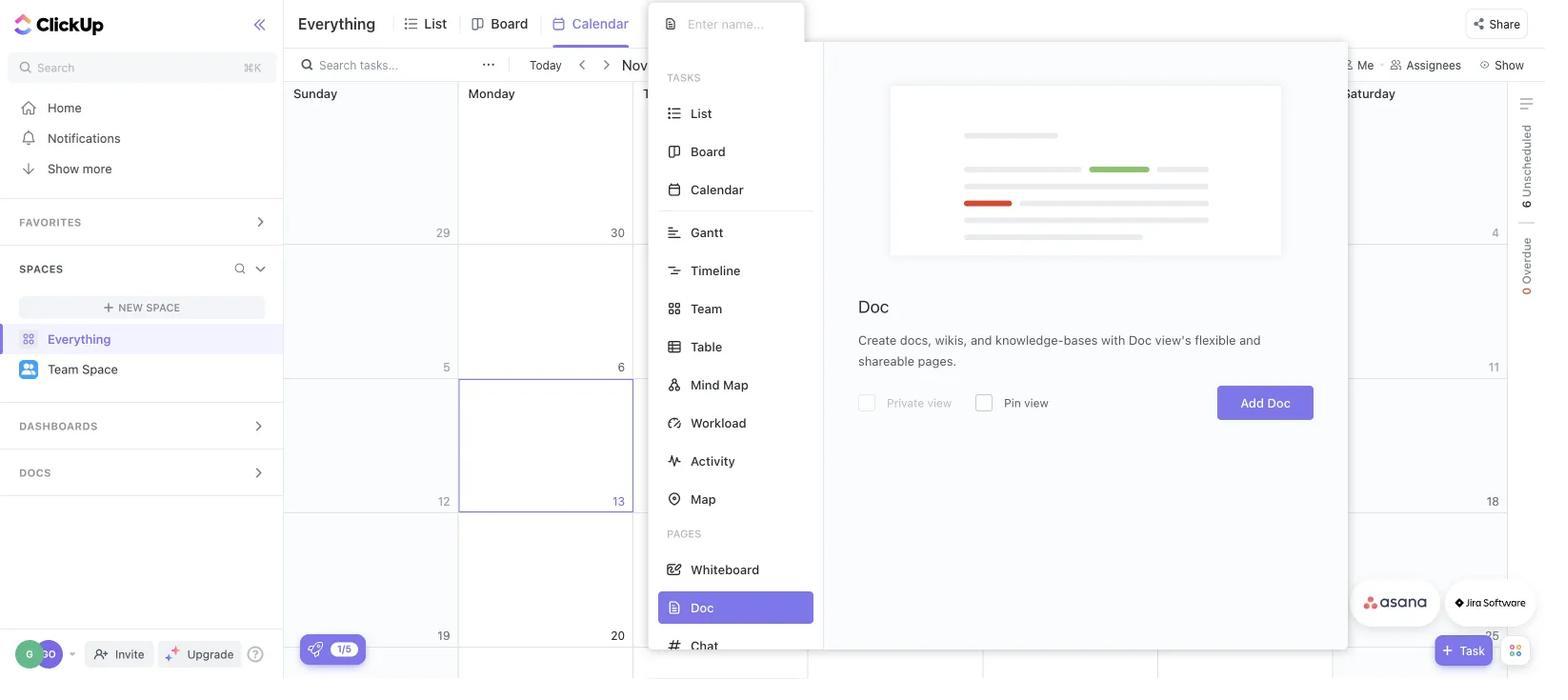 Task type: locate. For each thing, give the bounding box(es) containing it.
upgrade
[[187, 648, 234, 661]]

bases
[[1064, 333, 1098, 347]]

view right private
[[927, 396, 952, 410]]

0 vertical spatial space
[[146, 301, 180, 314]]

add doc
[[1240, 396, 1291, 410]]

0 vertical spatial team
[[691, 301, 722, 316]]

knowledge-
[[996, 333, 1064, 347]]

board down tuesday
[[691, 144, 726, 159]]

favorites button
[[0, 199, 284, 245]]

team space
[[48, 362, 118, 376]]

calendar
[[572, 16, 629, 31], [691, 182, 744, 197]]

1 vertical spatial doc
[[1129, 333, 1152, 347]]

0 vertical spatial calendar
[[572, 16, 629, 31]]

today button
[[526, 55, 566, 74]]

6
[[1520, 200, 1533, 208]]

0 horizontal spatial board
[[491, 16, 528, 31]]

list
[[424, 16, 447, 31], [691, 106, 712, 121]]

search up home
[[37, 61, 75, 74]]

0 horizontal spatial doc
[[858, 296, 889, 317]]

board
[[491, 16, 528, 31], [691, 144, 726, 159]]

calendar left view 'dropdown button'
[[572, 16, 629, 31]]

team space link
[[48, 354, 267, 385]]

map
[[723, 378, 749, 392], [691, 492, 716, 506]]

1 horizontal spatial team
[[691, 301, 722, 316]]

1 vertical spatial list
[[691, 106, 712, 121]]

mind
[[691, 378, 720, 392]]

calendar up gantt
[[691, 182, 744, 197]]

1 horizontal spatial and
[[1239, 333, 1261, 347]]

search for search
[[37, 61, 75, 74]]

1 horizontal spatial doc
[[1129, 333, 1152, 347]]

doc
[[858, 296, 889, 317], [1129, 333, 1152, 347], [1267, 396, 1291, 410]]

view right pin in the right bottom of the page
[[1024, 396, 1049, 410]]

0 vertical spatial list
[[424, 16, 447, 31]]

everything up "team space"
[[48, 332, 111, 346]]

1 vertical spatial everything
[[48, 332, 111, 346]]

and
[[971, 333, 992, 347], [1239, 333, 1261, 347]]

1 vertical spatial map
[[691, 492, 716, 506]]

1 horizontal spatial calendar
[[691, 182, 744, 197]]

chat
[[691, 639, 719, 653]]

map down the activity
[[691, 492, 716, 506]]

view
[[680, 16, 710, 31]]

pages.
[[918, 354, 957, 368]]

0 horizontal spatial team
[[48, 362, 79, 376]]

share button
[[1465, 9, 1528, 39]]

everything
[[298, 14, 376, 33], [48, 332, 111, 346]]

and right wikis,
[[971, 333, 992, 347]]

team
[[691, 301, 722, 316], [48, 362, 79, 376]]

0 horizontal spatial map
[[691, 492, 716, 506]]

list link
[[424, 0, 455, 48]]

0 vertical spatial everything
[[298, 14, 376, 33]]

friday
[[1168, 86, 1204, 100]]

tuesday
[[643, 86, 693, 100]]

activity
[[691, 454, 735, 468]]

shareable
[[858, 354, 914, 368]]

1 view from the left
[[927, 396, 952, 410]]

doc right add
[[1267, 396, 1291, 410]]

team right user group icon
[[48, 362, 79, 376]]

mind map
[[691, 378, 749, 392]]

space right new
[[146, 301, 180, 314]]

0 horizontal spatial search
[[37, 61, 75, 74]]

list down tuesday
[[691, 106, 712, 121]]

1 horizontal spatial view
[[1024, 396, 1049, 410]]

0 vertical spatial map
[[723, 378, 749, 392]]

workload
[[691, 416, 747, 430]]

wikis,
[[935, 333, 967, 347]]

calendar link
[[572, 0, 636, 48]]

doc inside create docs, wikis, and knowledge-bases with doc view's flexible and shareable pages.
[[1129, 333, 1152, 347]]

1 and from the left
[[971, 333, 992, 347]]

0 horizontal spatial and
[[971, 333, 992, 347]]

4 row from the top
[[284, 513, 1508, 648]]

sidebar navigation
[[0, 0, 284, 679]]

monday
[[468, 86, 515, 100]]

view's
[[1155, 333, 1191, 347]]

grid
[[283, 82, 1508, 679]]

assignees
[[1406, 58, 1461, 71]]

team up table
[[691, 301, 722, 316]]

1 horizontal spatial everything
[[298, 14, 376, 33]]

team inside sidebar navigation
[[48, 362, 79, 376]]

home link
[[0, 92, 284, 123]]

whiteboard
[[691, 563, 759, 577]]

space down everything link
[[82, 362, 118, 376]]

thursday
[[993, 86, 1048, 100]]

1 vertical spatial board
[[691, 144, 726, 159]]

row
[[284, 82, 1508, 245], [284, 245, 1508, 379], [284, 379, 1508, 513], [284, 513, 1508, 648], [284, 648, 1508, 679]]

0 horizontal spatial space
[[82, 362, 118, 376]]

1 vertical spatial team
[[48, 362, 79, 376]]

3 row from the top
[[284, 379, 1508, 513]]

me
[[1358, 58, 1374, 71]]

onboarding checklist button element
[[308, 642, 323, 657]]

1 row from the top
[[284, 82, 1508, 245]]

1 horizontal spatial board
[[691, 144, 726, 159]]

everything up search tasks...
[[298, 14, 376, 33]]

space for team space
[[82, 362, 118, 376]]

1/5
[[337, 643, 352, 654]]

create docs, wikis, and knowledge-bases with doc view's flexible and shareable pages.
[[858, 333, 1261, 368]]

2 vertical spatial doc
[[1267, 396, 1291, 410]]

1 horizontal spatial space
[[146, 301, 180, 314]]

0 vertical spatial board
[[491, 16, 528, 31]]

home
[[48, 100, 82, 115]]

0 horizontal spatial view
[[927, 396, 952, 410]]

pin view
[[1004, 396, 1049, 410]]

upgrade link
[[158, 641, 241, 668]]

doc up 'create'
[[858, 296, 889, 317]]

search
[[319, 58, 357, 71], [37, 61, 75, 74]]

2 and from the left
[[1239, 333, 1261, 347]]

search inside sidebar navigation
[[37, 61, 75, 74]]

2 row from the top
[[284, 245, 1508, 379]]

1 horizontal spatial map
[[723, 378, 749, 392]]

notifications link
[[0, 123, 284, 153]]

2 view from the left
[[1024, 396, 1049, 410]]

doc right with on the right of the page
[[1129, 333, 1152, 347]]

board up today button
[[491, 16, 528, 31]]

wednesday
[[818, 86, 887, 100]]

1 horizontal spatial list
[[691, 106, 712, 121]]

search up sunday
[[319, 58, 357, 71]]

25
[[1485, 629, 1499, 643]]

today
[[530, 58, 562, 71]]

show more
[[48, 161, 112, 176]]

share
[[1489, 17, 1520, 31]]

everything link
[[0, 324, 284, 354]]

list up search tasks... 'text field'
[[424, 16, 447, 31]]

Search tasks... text field
[[319, 51, 477, 78]]

show
[[48, 161, 79, 176]]

view
[[927, 396, 952, 410], [1024, 396, 1049, 410]]

1 vertical spatial calendar
[[691, 182, 744, 197]]

0 horizontal spatial everything
[[48, 332, 111, 346]]

1 vertical spatial space
[[82, 362, 118, 376]]

task
[[1460, 644, 1485, 657]]

1 horizontal spatial search
[[319, 58, 357, 71]]

map right mind
[[723, 378, 749, 392]]

space
[[146, 301, 180, 314], [82, 362, 118, 376]]

docs
[[19, 467, 51, 479]]

and right flexible
[[1239, 333, 1261, 347]]



Task type: vqa. For each thing, say whether or not it's contained in the screenshot.
will
no



Task type: describe. For each thing, give the bounding box(es) containing it.
sunday
[[293, 86, 337, 100]]

0 vertical spatial doc
[[858, 296, 889, 317]]

overdue
[[1520, 238, 1533, 288]]

saturday
[[1343, 86, 1396, 100]]

⌘k
[[243, 61, 261, 74]]

everything inside sidebar navigation
[[48, 332, 111, 346]]

Enter name... field
[[686, 16, 789, 32]]

onboarding checklist button image
[[308, 642, 323, 657]]

gantt
[[691, 225, 723, 240]]

18
[[1487, 495, 1499, 508]]

flexible
[[1195, 333, 1236, 347]]

pages
[[667, 528, 701, 540]]

tasks
[[667, 71, 701, 84]]

add
[[1240, 396, 1264, 410]]

dashboards
[[19, 420, 98, 432]]

docs,
[[900, 333, 932, 347]]

13
[[613, 495, 625, 508]]

tasks...
[[360, 58, 398, 71]]

pin
[[1004, 396, 1021, 410]]

favorites
[[19, 216, 82, 229]]

row containing 19
[[284, 513, 1508, 648]]

assignees button
[[1382, 53, 1470, 76]]

new space
[[118, 301, 180, 314]]

notifications
[[48, 131, 121, 145]]

20
[[611, 629, 625, 643]]

view button
[[648, 12, 715, 36]]

timeline
[[691, 263, 741, 278]]

space for new space
[[146, 301, 180, 314]]

21
[[788, 629, 800, 643]]

0
[[1520, 288, 1533, 295]]

5 row from the top
[[284, 648, 1508, 679]]

row containing 13
[[284, 379, 1508, 513]]

private
[[887, 396, 924, 410]]

view for pin view
[[1024, 396, 1049, 410]]

board link
[[491, 0, 536, 48]]

view for private view
[[927, 396, 952, 410]]

0 horizontal spatial calendar
[[572, 16, 629, 31]]

0 horizontal spatial list
[[424, 16, 447, 31]]

search for search tasks...
[[319, 58, 357, 71]]

more
[[83, 161, 112, 176]]

invite
[[115, 648, 144, 661]]

19
[[438, 629, 450, 643]]

with
[[1101, 333, 1125, 347]]

2 horizontal spatial doc
[[1267, 396, 1291, 410]]

board inside "link"
[[491, 16, 528, 31]]

new
[[118, 301, 143, 314]]

user group image
[[21, 363, 36, 375]]

grid containing sunday
[[283, 82, 1508, 679]]

team for team space
[[48, 362, 79, 376]]

create
[[858, 333, 897, 347]]

search tasks...
[[319, 58, 398, 71]]

private view
[[887, 396, 952, 410]]

team for team
[[691, 301, 722, 316]]

unscheduled
[[1520, 125, 1533, 200]]

me button
[[1337, 53, 1382, 76]]

table
[[691, 340, 722, 354]]



